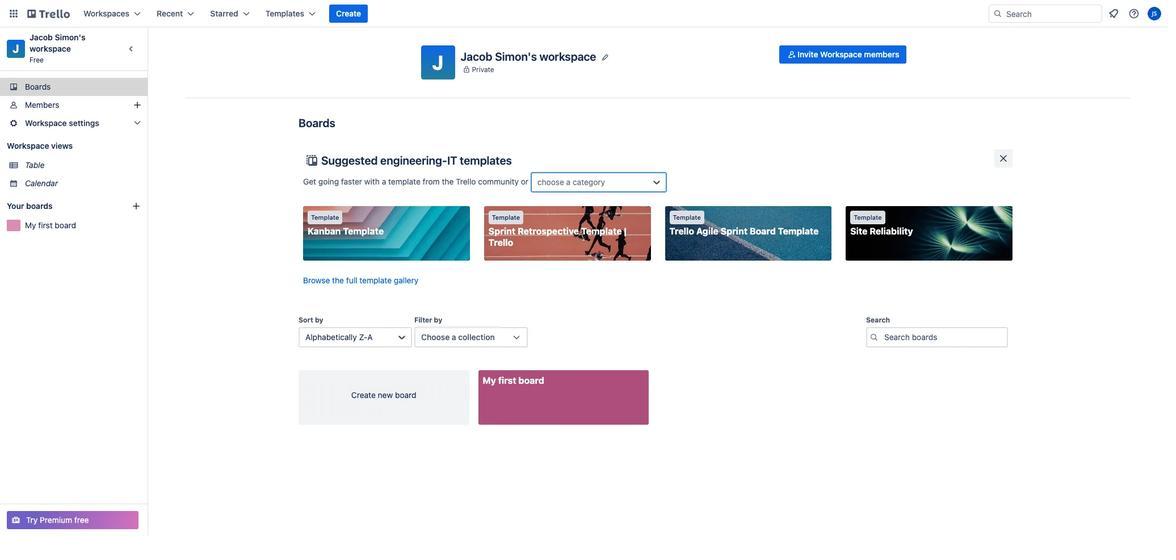 Task type: locate. For each thing, give the bounding box(es) containing it.
template down community
[[492, 214, 520, 221]]

0 horizontal spatial j
[[13, 42, 19, 55]]

workspace for jacob simon's workspace free
[[30, 44, 71, 53]]

1 vertical spatial my
[[483, 375, 496, 386]]

boards up members
[[25, 82, 51, 91]]

workspace right invite at the right of the page
[[821, 49, 863, 59]]

2 by from the left
[[434, 316, 443, 324]]

2 horizontal spatial a
[[567, 177, 571, 187]]

a inside button
[[452, 332, 456, 342]]

1 horizontal spatial simon's
[[495, 50, 537, 63]]

0 vertical spatial simon's
[[55, 32, 86, 42]]

2 vertical spatial trello
[[489, 237, 514, 248]]

choose
[[538, 177, 565, 187]]

suggested
[[321, 154, 378, 167]]

workspace inside "jacob simon's workspace free"
[[30, 44, 71, 53]]

my down your boards
[[25, 220, 36, 230]]

create
[[336, 9, 361, 18], [352, 390, 376, 400]]

z-
[[359, 332, 368, 342]]

sm image
[[787, 49, 798, 60]]

my
[[25, 220, 36, 230], [483, 375, 496, 386]]

try premium free
[[26, 515, 89, 525]]

jacob up private
[[461, 50, 493, 63]]

1 horizontal spatial first
[[499, 375, 517, 386]]

1 vertical spatial first
[[499, 375, 517, 386]]

1 vertical spatial trello
[[670, 226, 695, 236]]

1 horizontal spatial my first board
[[483, 375, 545, 386]]

workspace views
[[7, 141, 73, 151]]

get
[[303, 176, 316, 186]]

workspace
[[821, 49, 863, 59], [25, 118, 67, 128], [7, 141, 49, 151]]

sprint
[[489, 226, 516, 236], [721, 226, 748, 236]]

first down boards
[[38, 220, 53, 230]]

0 vertical spatial my
[[25, 220, 36, 230]]

0 vertical spatial template
[[389, 176, 421, 186]]

workspace
[[30, 44, 71, 53], [540, 50, 597, 63]]

1 vertical spatial board
[[519, 375, 545, 386]]

0 vertical spatial first
[[38, 220, 53, 230]]

trello
[[456, 176, 476, 186], [670, 226, 695, 236], [489, 237, 514, 248]]

community
[[478, 176, 519, 186]]

workspace settings
[[25, 118, 99, 128]]

my first board
[[25, 220, 76, 230], [483, 375, 545, 386]]

2 horizontal spatial board
[[519, 375, 545, 386]]

my down collection on the bottom of page
[[483, 375, 496, 386]]

simon's
[[55, 32, 86, 42], [495, 50, 537, 63]]

1 horizontal spatial a
[[452, 332, 456, 342]]

0 vertical spatial workspace
[[821, 49, 863, 59]]

jacob simon's workspace
[[461, 50, 597, 63]]

1 horizontal spatial the
[[442, 176, 454, 186]]

workspace for jacob simon's workspace
[[540, 50, 597, 63]]

1 sprint from the left
[[489, 226, 516, 236]]

0 vertical spatial jacob
[[30, 32, 53, 42]]

jacob
[[30, 32, 53, 42], [461, 50, 493, 63]]

Search text field
[[867, 327, 1009, 348]]

your boards
[[7, 201, 53, 211]]

1 horizontal spatial workspace
[[540, 50, 597, 63]]

workspace up table
[[7, 141, 49, 151]]

primary element
[[0, 0, 1169, 27]]

members link
[[0, 96, 148, 114]]

the left full
[[332, 275, 344, 285]]

choose a collection button
[[415, 327, 528, 348]]

simon's for jacob simon's workspace free
[[55, 32, 86, 42]]

first
[[38, 220, 53, 230], [499, 375, 517, 386]]

the right from
[[442, 176, 454, 186]]

choose a category
[[538, 177, 606, 187]]

workspace down members
[[25, 118, 67, 128]]

0 horizontal spatial my first board link
[[25, 220, 141, 231]]

workspace up the 'free'
[[30, 44, 71, 53]]

board
[[55, 220, 76, 230], [519, 375, 545, 386], [395, 390, 417, 400]]

0 vertical spatial board
[[55, 220, 76, 230]]

try premium free button
[[7, 511, 139, 529]]

create for create new board
[[352, 390, 376, 400]]

a right with
[[382, 176, 386, 186]]

1 vertical spatial workspace
[[25, 118, 67, 128]]

2 horizontal spatial trello
[[670, 226, 695, 236]]

0 horizontal spatial simon's
[[55, 32, 86, 42]]

board
[[750, 226, 776, 236]]

views
[[51, 141, 73, 151]]

premium
[[40, 515, 72, 525]]

1 vertical spatial my first board
[[483, 375, 545, 386]]

0 vertical spatial my first board
[[25, 220, 76, 230]]

0 horizontal spatial my first board
[[25, 220, 76, 230]]

my first board link
[[25, 220, 141, 231], [479, 370, 649, 425]]

boards up suggested
[[299, 116, 336, 130]]

workspace down primary element
[[540, 50, 597, 63]]

0 horizontal spatial workspace
[[30, 44, 71, 53]]

0 vertical spatial create
[[336, 9, 361, 18]]

1 horizontal spatial board
[[395, 390, 417, 400]]

template up the site
[[854, 214, 882, 221]]

workspace for views
[[7, 141, 49, 151]]

boards
[[25, 82, 51, 91], [299, 116, 336, 130]]

j left "jacob simon's workspace free"
[[13, 42, 19, 55]]

1 horizontal spatial sprint
[[721, 226, 748, 236]]

jacob for jacob simon's workspace free
[[30, 32, 53, 42]]

j button
[[421, 45, 455, 80]]

workspaces button
[[77, 5, 148, 23]]

sprint right the agile
[[721, 226, 748, 236]]

1 vertical spatial simon's
[[495, 50, 537, 63]]

by for sort by
[[315, 316, 324, 324]]

template
[[389, 176, 421, 186], [360, 275, 392, 285]]

browse
[[303, 275, 330, 285]]

table
[[25, 160, 45, 170]]

starred
[[210, 9, 238, 18]]

workspace settings button
[[0, 114, 148, 132]]

sprint left retrospective
[[489, 226, 516, 236]]

private
[[472, 65, 495, 74]]

template up the agile
[[673, 214, 701, 221]]

template left |
[[582, 226, 622, 236]]

site
[[851, 226, 868, 236]]

first down choose a collection button
[[499, 375, 517, 386]]

0 horizontal spatial by
[[315, 316, 324, 324]]

create inside button
[[336, 9, 361, 18]]

0 vertical spatial my first board link
[[25, 220, 141, 231]]

a right the choose
[[452, 332, 456, 342]]

retrospective
[[518, 226, 579, 236]]

from
[[423, 176, 440, 186]]

a for choose a category
[[567, 177, 571, 187]]

jacob inside "jacob simon's workspace free"
[[30, 32, 53, 42]]

template right full
[[360, 275, 392, 285]]

jacob up the 'free'
[[30, 32, 53, 42]]

0 horizontal spatial trello
[[456, 176, 476, 186]]

invite workspace members button
[[780, 45, 907, 64]]

1 horizontal spatial jacob
[[461, 50, 493, 63]]

gallery
[[394, 275, 419, 285]]

it
[[448, 154, 458, 167]]

0 horizontal spatial sprint
[[489, 226, 516, 236]]

search image
[[994, 9, 1003, 18]]

a right choose
[[567, 177, 571, 187]]

1 vertical spatial the
[[332, 275, 344, 285]]

1 horizontal spatial j
[[433, 51, 444, 74]]

browse the full template gallery link
[[303, 275, 419, 285]]

template
[[311, 214, 339, 221], [492, 214, 520, 221], [673, 214, 701, 221], [854, 214, 882, 221], [343, 226, 384, 236], [582, 226, 622, 236], [779, 226, 819, 236]]

template down the engineering-
[[389, 176, 421, 186]]

j left private
[[433, 51, 444, 74]]

browse the full template gallery
[[303, 275, 419, 285]]

0 horizontal spatial my
[[25, 220, 36, 230]]

faster
[[341, 176, 362, 186]]

2 vertical spatial board
[[395, 390, 417, 400]]

template right kanban
[[343, 226, 384, 236]]

0 vertical spatial boards
[[25, 82, 51, 91]]

1 vertical spatial jacob
[[461, 50, 493, 63]]

j for j button
[[433, 51, 444, 74]]

1 horizontal spatial by
[[434, 316, 443, 324]]

j inside button
[[433, 51, 444, 74]]

by
[[315, 316, 324, 324], [434, 316, 443, 324]]

1 vertical spatial create
[[352, 390, 376, 400]]

choose
[[421, 332, 450, 342]]

by right sort
[[315, 316, 324, 324]]

1 horizontal spatial trello
[[489, 237, 514, 248]]

a
[[382, 176, 386, 186], [567, 177, 571, 187], [452, 332, 456, 342]]

1 horizontal spatial my first board link
[[479, 370, 649, 425]]

1 by from the left
[[315, 316, 324, 324]]

going
[[319, 176, 339, 186]]

2 vertical spatial workspace
[[7, 141, 49, 151]]

0 horizontal spatial jacob
[[30, 32, 53, 42]]

the
[[442, 176, 454, 186], [332, 275, 344, 285]]

simon's inside "jacob simon's workspace free"
[[55, 32, 86, 42]]

your
[[7, 201, 24, 211]]

workspace inside dropdown button
[[25, 118, 67, 128]]

j
[[13, 42, 19, 55], [433, 51, 444, 74]]

1 horizontal spatial boards
[[299, 116, 336, 130]]

trello inside the template sprint retrospective template | trello
[[489, 237, 514, 248]]

0 horizontal spatial first
[[38, 220, 53, 230]]

2 sprint from the left
[[721, 226, 748, 236]]

by right the filter
[[434, 316, 443, 324]]

workspace inside button
[[821, 49, 863, 59]]



Task type: vqa. For each thing, say whether or not it's contained in the screenshot.
the leftmost My Trello board
no



Task type: describe. For each thing, give the bounding box(es) containing it.
jacob simon's workspace link
[[30, 32, 88, 53]]

trello inside the template trello agile sprint board template
[[670, 226, 695, 236]]

by for filter by
[[434, 316, 443, 324]]

back to home image
[[27, 5, 70, 23]]

filter by
[[415, 316, 443, 324]]

category
[[573, 177, 606, 187]]

jacob simon (jacobsimon16) image
[[1149, 7, 1162, 20]]

full
[[346, 275, 358, 285]]

filter
[[415, 316, 433, 324]]

calendar link
[[25, 178, 141, 189]]

a for choose a collection
[[452, 332, 456, 342]]

suggested engineering-it templates
[[321, 154, 512, 167]]

templates
[[460, 154, 512, 167]]

workspace for settings
[[25, 118, 67, 128]]

get going faster with a template from the trello community or
[[303, 176, 531, 186]]

open information menu image
[[1129, 8, 1141, 19]]

engineering-
[[381, 154, 448, 167]]

0 notifications image
[[1108, 7, 1121, 20]]

template trello agile sprint board template
[[670, 214, 819, 236]]

choose a collection
[[421, 332, 495, 342]]

new
[[378, 390, 393, 400]]

template inside template site reliability
[[854, 214, 882, 221]]

free
[[30, 56, 44, 64]]

table link
[[25, 160, 141, 171]]

jacob for jacob simon's workspace
[[461, 50, 493, 63]]

templates
[[266, 9, 304, 18]]

reliability
[[870, 226, 914, 236]]

workspace navigation collapse icon image
[[124, 41, 140, 57]]

0 horizontal spatial board
[[55, 220, 76, 230]]

j link
[[7, 40, 25, 58]]

1 vertical spatial template
[[360, 275, 392, 285]]

create for create
[[336, 9, 361, 18]]

sprint inside the template trello agile sprint board template
[[721, 226, 748, 236]]

0 horizontal spatial the
[[332, 275, 344, 285]]

simon's for jacob simon's workspace
[[495, 50, 537, 63]]

your boards with 1 items element
[[7, 199, 115, 213]]

invite
[[798, 49, 819, 59]]

1 horizontal spatial my
[[483, 375, 496, 386]]

with
[[365, 176, 380, 186]]

template right the board
[[779, 226, 819, 236]]

members
[[25, 100, 59, 110]]

sort by
[[299, 316, 324, 324]]

boards link
[[0, 78, 148, 96]]

invite workspace members
[[798, 49, 900, 59]]

members
[[865, 49, 900, 59]]

j for j link
[[13, 42, 19, 55]]

collection
[[459, 332, 495, 342]]

add board image
[[132, 202, 141, 211]]

create new board
[[352, 390, 417, 400]]

template up kanban
[[311, 214, 339, 221]]

sort
[[299, 316, 313, 324]]

settings
[[69, 118, 99, 128]]

agile
[[697, 226, 719, 236]]

Search field
[[1003, 5, 1102, 22]]

|
[[624, 226, 627, 236]]

workspaces
[[83, 9, 130, 18]]

create button
[[329, 5, 368, 23]]

0 vertical spatial the
[[442, 176, 454, 186]]

sprint inside the template sprint retrospective template | trello
[[489, 226, 516, 236]]

search
[[867, 316, 891, 324]]

0 horizontal spatial a
[[382, 176, 386, 186]]

boards
[[26, 201, 53, 211]]

or
[[521, 176, 529, 186]]

calendar
[[25, 178, 58, 188]]

try
[[26, 515, 38, 525]]

jacob simon's workspace free
[[30, 32, 88, 64]]

recent button
[[150, 5, 201, 23]]

0 vertical spatial trello
[[456, 176, 476, 186]]

template site reliability
[[851, 214, 914, 236]]

alphabetically
[[306, 332, 357, 342]]

starred button
[[204, 5, 257, 23]]

a
[[368, 332, 373, 342]]

recent
[[157, 9, 183, 18]]

alphabetically z-a
[[306, 332, 373, 342]]

1 vertical spatial my first board link
[[479, 370, 649, 425]]

template kanban template
[[308, 214, 384, 236]]

free
[[74, 515, 89, 525]]

templates button
[[259, 5, 323, 23]]

template sprint retrospective template | trello
[[489, 214, 627, 248]]

1 vertical spatial boards
[[299, 116, 336, 130]]

kanban
[[308, 226, 341, 236]]

0 horizontal spatial boards
[[25, 82, 51, 91]]



